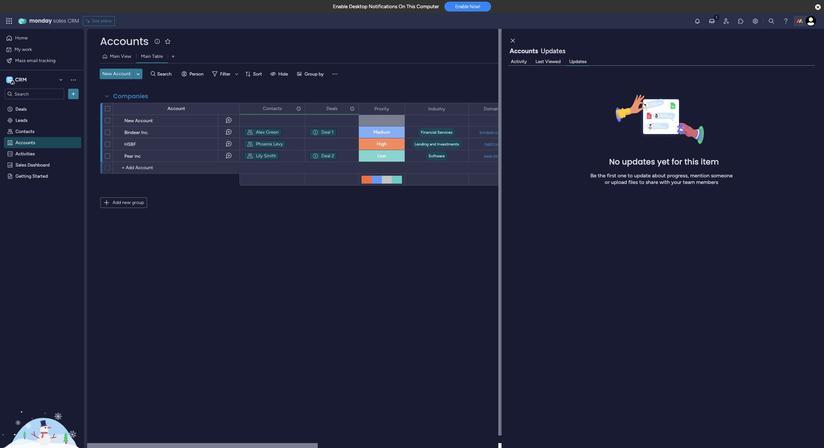 Task type: locate. For each thing, give the bounding box(es) containing it.
christina overa image
[[806, 16, 817, 26]]

updates up the viewed
[[541, 47, 566, 55]]

upload
[[611, 179, 627, 186]]

1 vertical spatial contacts
[[15, 129, 34, 134]]

options image
[[70, 91, 77, 97], [396, 104, 400, 115]]

main inside main view button
[[110, 54, 120, 59]]

enable for enable now!
[[455, 4, 469, 9]]

contacts up green at top left
[[263, 106, 282, 111]]

new up bindeer
[[124, 118, 134, 124]]

no
[[610, 157, 620, 168]]

workspace selection element
[[6, 76, 28, 85]]

svg image inside phoenix levy element
[[247, 141, 253, 148]]

1 vertical spatial new
[[124, 118, 134, 124]]

alex green element
[[244, 129, 282, 137]]

2 deal from the top
[[322, 153, 331, 159]]

invite members image
[[724, 18, 730, 24]]

column information image
[[350, 106, 355, 111]]

new down main view button
[[102, 71, 112, 77]]

started
[[32, 173, 48, 179]]

0 horizontal spatial options image
[[70, 91, 77, 97]]

team
[[683, 179, 695, 186]]

svg image left lily
[[247, 153, 253, 160]]

close image
[[511, 38, 515, 43]]

Priority field
[[373, 105, 391, 113]]

accounts up 'activity' on the top right
[[510, 47, 538, 55]]

crm right workspace icon
[[15, 77, 27, 83]]

pear.inc link
[[483, 154, 501, 159]]

svg image for lily
[[247, 153, 253, 160]]

new
[[102, 71, 112, 77], [124, 118, 134, 124]]

2 horizontal spatial accounts
[[510, 47, 538, 55]]

0 horizontal spatial accounts
[[15, 140, 35, 145]]

1 horizontal spatial updates
[[570, 59, 587, 64]]

0 vertical spatial to
[[628, 173, 633, 179]]

main for main view
[[110, 54, 120, 59]]

deal left 2 at the left top of the page
[[322, 153, 331, 159]]

hsbf.co link
[[484, 142, 500, 147]]

1 vertical spatial deal
[[322, 153, 331, 159]]

1 vertical spatial new account
[[124, 118, 153, 124]]

contacts
[[263, 106, 282, 111], [15, 129, 34, 134]]

1 horizontal spatial options image
[[396, 104, 400, 115]]

0 vertical spatial deal
[[322, 130, 331, 135]]

1 deal from the top
[[322, 130, 331, 135]]

1 horizontal spatial deals
[[327, 106, 338, 111]]

updates right the viewed
[[570, 59, 587, 64]]

on
[[399, 4, 405, 10]]

main table
[[141, 54, 163, 59]]

emails settings image
[[752, 18, 759, 24]]

members
[[697, 179, 719, 186]]

new account down main view button
[[102, 71, 131, 77]]

accounts
[[100, 34, 149, 49], [510, 47, 538, 55], [15, 140, 35, 145]]

deal 2 element
[[309, 152, 337, 160]]

financial
[[421, 130, 437, 135]]

svg image inside deal 1 element
[[312, 129, 319, 136]]

angle down image
[[137, 72, 140, 77]]

email
[[27, 58, 38, 63]]

deal
[[322, 130, 331, 135], [322, 153, 331, 159]]

deals left column information image
[[327, 106, 338, 111]]

options image right deals field
[[350, 103, 354, 114]]

accounts up "activities"
[[15, 140, 35, 145]]

alex
[[256, 130, 265, 135]]

view
[[121, 54, 131, 59]]

pear
[[124, 154, 133, 159]]

1 vertical spatial account
[[168, 106, 185, 112]]

svg image left deal 1
[[312, 129, 319, 136]]

menu image
[[332, 71, 338, 77]]

levy
[[273, 142, 283, 147]]

hide
[[278, 71, 288, 77]]

accounts up view
[[100, 34, 149, 49]]

industry
[[428, 106, 445, 112]]

to
[[628, 173, 633, 179], [640, 179, 645, 186]]

option
[[0, 103, 84, 105]]

Industry field
[[427, 105, 447, 113]]

new account button
[[100, 69, 133, 79]]

list box
[[0, 102, 84, 271]]

0 vertical spatial new
[[102, 71, 112, 77]]

options image
[[296, 103, 301, 114], [350, 103, 354, 114]]

0 vertical spatial contacts
[[263, 106, 282, 111]]

see plans
[[92, 18, 112, 24]]

with
[[660, 179, 670, 186]]

1 vertical spatial updates
[[570, 59, 587, 64]]

inc
[[135, 154, 141, 159]]

activity
[[511, 59, 527, 64]]

apps image
[[738, 18, 745, 24]]

1 options image from the left
[[296, 103, 301, 114]]

2 options image from the left
[[350, 103, 354, 114]]

0 vertical spatial new account
[[102, 71, 131, 77]]

services
[[438, 130, 453, 135]]

deals
[[327, 106, 338, 111], [15, 106, 27, 112]]

inc.
[[141, 130, 149, 136]]

1 image
[[714, 13, 720, 21]]

2 main from the left
[[141, 54, 151, 59]]

svg image inside alex green element
[[247, 129, 253, 136]]

new account up bindeer inc.
[[124, 118, 153, 124]]

0 horizontal spatial contacts
[[15, 129, 34, 134]]

show board description image
[[153, 38, 161, 45]]

new account
[[102, 71, 131, 77], [124, 118, 153, 124]]

plans
[[101, 18, 112, 24]]

0 horizontal spatial main
[[110, 54, 120, 59]]

deals up leads at the left of the page
[[15, 106, 27, 112]]

files
[[629, 179, 638, 186]]

options image right "priority" 'field' at left
[[396, 104, 400, 115]]

workspace image
[[6, 76, 13, 84]]

1 main from the left
[[110, 54, 120, 59]]

0 horizontal spatial options image
[[296, 103, 301, 114]]

1 horizontal spatial svg image
[[312, 129, 319, 136]]

accounts updates
[[510, 47, 566, 55]]

your
[[672, 179, 682, 186]]

pear.inc
[[484, 154, 499, 159]]

activities
[[15, 151, 35, 157]]

notifications
[[369, 4, 398, 10]]

green
[[266, 130, 279, 135]]

getting
[[15, 173, 31, 179]]

main left view
[[110, 54, 120, 59]]

to down 'update'
[[640, 179, 645, 186]]

dashboard
[[27, 162, 50, 168]]

list box containing deals
[[0, 102, 84, 271]]

bindeer
[[124, 130, 140, 136]]

svg image left alex at the top of page
[[247, 129, 253, 136]]

deal left 1
[[322, 130, 331, 135]]

svg image inside lily smith element
[[247, 153, 253, 160]]

0 vertical spatial updates
[[541, 47, 566, 55]]

options image down workspace options image
[[70, 91, 77, 97]]

software
[[429, 154, 445, 159]]

1 vertical spatial crm
[[15, 77, 27, 83]]

progress,
[[667, 173, 689, 179]]

updates
[[622, 157, 656, 168]]

enable now! button
[[445, 2, 491, 12]]

2 svg image from the left
[[312, 129, 319, 136]]

0 horizontal spatial account
[[113, 71, 131, 77]]

options image right contacts field
[[296, 103, 301, 114]]

Search field
[[156, 69, 175, 79]]

deal for deal 1
[[322, 130, 331, 135]]

last
[[536, 59, 544, 64]]

domain
[[484, 106, 500, 112]]

add new group
[[113, 200, 144, 206]]

main left table
[[141, 54, 151, 59]]

enable
[[333, 4, 348, 10], [455, 4, 469, 9]]

deal inside deal 1 element
[[322, 130, 331, 135]]

1 vertical spatial options image
[[396, 104, 400, 115]]

deal 2
[[322, 153, 334, 159]]

0 horizontal spatial new
[[102, 71, 112, 77]]

1 horizontal spatial contacts
[[263, 106, 282, 111]]

phoenix levy
[[256, 142, 283, 147]]

1 horizontal spatial main
[[141, 54, 151, 59]]

2
[[332, 153, 334, 159]]

dapulse close image
[[816, 4, 821, 11]]

enable inside button
[[455, 4, 469, 9]]

svg image left phoenix
[[247, 141, 253, 148]]

1 horizontal spatial options image
[[350, 103, 354, 114]]

+ Add Account text field
[[117, 164, 170, 172]]

desktop
[[349, 4, 368, 10]]

to up 'files'
[[628, 173, 633, 179]]

first
[[607, 173, 617, 179]]

1 horizontal spatial enable
[[455, 4, 469, 9]]

0 vertical spatial account
[[113, 71, 131, 77]]

Search in workspace field
[[14, 90, 55, 98]]

Deals field
[[325, 105, 339, 112]]

svg image inside deal 2 'element'
[[312, 153, 319, 160]]

phoenix levy element
[[244, 141, 286, 148]]

deal 1 element
[[309, 129, 337, 137]]

deal inside deal 2 'element'
[[322, 153, 331, 159]]

main inside main table button
[[141, 54, 151, 59]]

crm right the sales
[[68, 17, 79, 25]]

1 horizontal spatial to
[[640, 179, 645, 186]]

this
[[685, 157, 699, 168]]

main for main table
[[141, 54, 151, 59]]

0 horizontal spatial crm
[[15, 77, 27, 83]]

0 horizontal spatial updates
[[541, 47, 566, 55]]

contacts down leads at the left of the page
[[15, 129, 34, 134]]

filter button
[[210, 69, 241, 79]]

Domain field
[[482, 105, 501, 113]]

1 svg image from the left
[[247, 129, 253, 136]]

contacts inside field
[[263, 106, 282, 111]]

0 horizontal spatial svg image
[[247, 129, 253, 136]]

svg image
[[247, 141, 253, 148], [247, 153, 253, 160], [312, 153, 319, 160]]

main view
[[110, 54, 131, 59]]

enable left "desktop"
[[333, 4, 348, 10]]

svg image left deal 2
[[312, 153, 319, 160]]

svg image
[[247, 129, 253, 136], [312, 129, 319, 136]]

bindeer inc.
[[124, 130, 149, 136]]

enable left 'now!'
[[455, 4, 469, 9]]

1 horizontal spatial account
[[135, 118, 153, 124]]

or
[[605, 179, 610, 186]]

1 horizontal spatial crm
[[68, 17, 79, 25]]

sort button
[[243, 69, 266, 79]]

crm
[[68, 17, 79, 25], [15, 77, 27, 83]]

update
[[634, 173, 651, 179]]

leads
[[15, 118, 28, 123]]

svg image for deal
[[312, 153, 319, 160]]

0 horizontal spatial enable
[[333, 4, 348, 10]]

the
[[598, 173, 606, 179]]

enable for enable desktop notifications on this computer
[[333, 4, 348, 10]]



Task type: vqa. For each thing, say whether or not it's contained in the screenshot.
the Companies field
yes



Task type: describe. For each thing, give the bounding box(es) containing it.
new account inside 'button'
[[102, 71, 131, 77]]

deal for deal 2
[[322, 153, 331, 159]]

new inside 'button'
[[102, 71, 112, 77]]

options image for deals
[[350, 103, 354, 114]]

1 horizontal spatial new
[[124, 118, 134, 124]]

deals inside field
[[327, 106, 338, 111]]

viewed
[[546, 59, 561, 64]]

lily smith
[[256, 153, 276, 159]]

sales
[[15, 162, 26, 168]]

this
[[407, 4, 416, 10]]

c
[[8, 77, 11, 83]]

enable desktop notifications on this computer
[[333, 4, 439, 10]]

group
[[132, 200, 144, 206]]

add to favorites image
[[164, 38, 171, 45]]

v2 search image
[[151, 70, 156, 78]]

lottie animation element
[[0, 382, 84, 449]]

lending
[[415, 142, 429, 147]]

account inside 'button'
[[113, 71, 131, 77]]

hsbf
[[124, 142, 136, 147]]

svg image for deal
[[312, 129, 319, 136]]

work
[[22, 47, 32, 52]]

select product image
[[6, 18, 13, 24]]

add
[[113, 200, 121, 206]]

0 horizontal spatial deals
[[15, 106, 27, 112]]

financial services
[[421, 130, 453, 135]]

options image for contacts
[[296, 103, 301, 114]]

workspace options image
[[70, 77, 77, 83]]

person button
[[179, 69, 208, 79]]

2 horizontal spatial account
[[168, 106, 185, 112]]

Companies field
[[112, 92, 150, 101]]

group
[[305, 71, 318, 77]]

now!
[[470, 4, 481, 9]]

lily
[[256, 153, 263, 159]]

my work button
[[4, 44, 71, 55]]

mention
[[691, 173, 710, 179]]

getting started
[[15, 173, 48, 179]]

low
[[378, 153, 386, 159]]

inbox image
[[709, 18, 716, 24]]

0 horizontal spatial to
[[628, 173, 633, 179]]

1 vertical spatial to
[[640, 179, 645, 186]]

0 vertical spatial options image
[[70, 91, 77, 97]]

crm inside "workspace selection" element
[[15, 77, 27, 83]]

medium
[[374, 130, 390, 135]]

tracking
[[39, 58, 56, 63]]

mass email tracking button
[[4, 55, 71, 66]]

priority
[[375, 106, 389, 112]]

new
[[122, 200, 131, 206]]

hide button
[[268, 69, 292, 79]]

see
[[92, 18, 100, 24]]

public board image
[[7, 173, 13, 179]]

high
[[377, 142, 387, 147]]

someone
[[711, 173, 733, 179]]

alex green
[[256, 130, 279, 135]]

share
[[646, 179, 659, 186]]

2 vertical spatial account
[[135, 118, 153, 124]]

main table button
[[136, 51, 168, 62]]

group by button
[[294, 69, 328, 79]]

svg image for phoenix
[[247, 141, 253, 148]]

lily smith element
[[244, 152, 279, 160]]

home button
[[4, 33, 71, 43]]

public dashboard image
[[7, 162, 13, 168]]

1 horizontal spatial accounts
[[100, 34, 149, 49]]

for
[[672, 157, 683, 168]]

about
[[652, 173, 666, 179]]

mass email tracking
[[15, 58, 56, 63]]

contacts inside "list box"
[[15, 129, 34, 134]]

Contacts field
[[261, 105, 284, 112]]

lottie animation image
[[0, 382, 84, 449]]

by
[[319, 71, 324, 77]]

my
[[14, 47, 21, 52]]

pear inc
[[124, 154, 141, 159]]

Accounts field
[[98, 34, 150, 49]]

computer
[[417, 4, 439, 10]]

phoenix
[[256, 142, 272, 147]]

sales
[[53, 17, 66, 25]]

arrow down image
[[233, 70, 241, 78]]

bindeer.com
[[480, 130, 504, 135]]

0 vertical spatial crm
[[68, 17, 79, 25]]

item
[[701, 157, 719, 168]]

main view button
[[100, 51, 136, 62]]

and
[[430, 142, 436, 147]]

group by
[[305, 71, 324, 77]]

be the first one to update about progress, mention someone or upload files to share with your team members
[[591, 173, 733, 186]]

add view image
[[172, 54, 175, 59]]

enable now!
[[455, 4, 481, 9]]

one
[[618, 173, 627, 179]]

table
[[152, 54, 163, 59]]

column information image
[[296, 106, 302, 111]]

smith
[[264, 153, 276, 159]]

sort
[[253, 71, 262, 77]]

investments
[[437, 142, 459, 147]]

svg image for alex
[[247, 129, 253, 136]]

filter
[[220, 71, 231, 77]]

1
[[332, 130, 334, 135]]

no updates yet for this item
[[610, 157, 719, 168]]

search everything image
[[769, 18, 775, 24]]

last viewed
[[536, 59, 561, 64]]

see plans button
[[83, 16, 115, 26]]

bindeer.com link
[[479, 130, 505, 135]]

help image
[[783, 18, 790, 24]]

my work
[[14, 47, 32, 52]]

be
[[591, 173, 597, 179]]

mass
[[15, 58, 26, 63]]

notifications image
[[695, 18, 701, 24]]

home
[[15, 35, 28, 41]]



